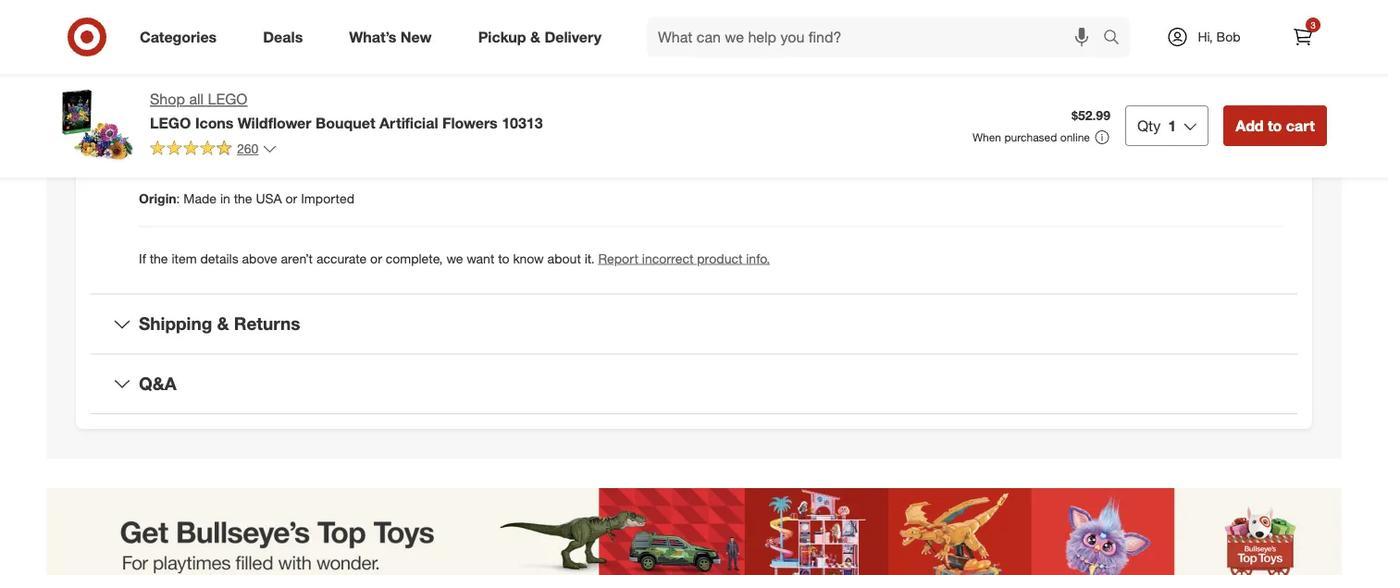 Task type: locate. For each thing, give the bounding box(es) containing it.
: for made
[[176, 190, 180, 206]]

0 vertical spatial or
[[286, 190, 297, 206]]

: left made
[[176, 190, 180, 206]]

above
[[242, 250, 277, 267]]

search button
[[1095, 17, 1140, 61]]

the right in
[[234, 190, 252, 206]]

1 horizontal spatial lego
[[208, 90, 248, 108]]

0 horizontal spatial or
[[286, 190, 297, 206]]

0 vertical spatial to
[[1268, 117, 1283, 135]]

artificial
[[380, 114, 439, 132]]

usa
[[256, 190, 282, 206]]

report
[[599, 250, 639, 267]]

product
[[697, 250, 743, 267]]

0 horizontal spatial &
[[217, 313, 229, 335]]

item
[[139, 134, 166, 150]]

q&a
[[139, 373, 177, 395]]

lego up icons
[[208, 90, 248, 108]]

:
[[169, 21, 173, 37], [167, 77, 170, 94], [262, 134, 266, 150], [176, 190, 180, 206]]

1
[[1169, 117, 1177, 135]]

& for pickup
[[531, 28, 541, 46]]

imported
[[301, 190, 355, 206]]

or right accurate
[[370, 250, 382, 267]]

what's new
[[349, 28, 432, 46]]

when
[[973, 131, 1002, 144]]

pickup & delivery
[[478, 28, 602, 46]]

1 vertical spatial to
[[498, 250, 510, 267]]

add to cart button
[[1224, 106, 1328, 146]]

260 link
[[150, 140, 277, 161]]

want
[[467, 250, 495, 267]]

add
[[1236, 117, 1264, 135]]

info.
[[746, 250, 770, 267]]

1 vertical spatial the
[[150, 250, 168, 267]]

shop
[[150, 90, 185, 108]]

tcin
[[139, 21, 169, 37]]

aren't
[[281, 250, 313, 267]]

1 vertical spatial or
[[370, 250, 382, 267]]

qty
[[1138, 117, 1161, 135]]

&
[[531, 28, 541, 46], [217, 313, 229, 335]]

& inside dropdown button
[[217, 313, 229, 335]]

complete,
[[386, 250, 443, 267]]

& for shipping
[[217, 313, 229, 335]]

1 horizontal spatial to
[[1268, 117, 1283, 135]]

bob
[[1217, 29, 1241, 45]]

upc : 673419375276
[[139, 77, 260, 94]]

shipping & returns
[[139, 313, 300, 335]]

0 horizontal spatial the
[[150, 250, 168, 267]]

& right "pickup"
[[531, 28, 541, 46]]

& left returns
[[217, 313, 229, 335]]

or right usa
[[286, 190, 297, 206]]

: left 86216138
[[169, 21, 173, 37]]

online
[[1061, 131, 1091, 144]]

shipping & returns button
[[91, 295, 1298, 354]]

0 horizontal spatial lego
[[150, 114, 191, 132]]

made
[[184, 190, 217, 206]]

$52.99
[[1072, 108, 1111, 124]]

0 vertical spatial &
[[531, 28, 541, 46]]

lego down shop
[[150, 114, 191, 132]]

returns
[[234, 313, 300, 335]]

to right add
[[1268, 117, 1283, 135]]

wildflower
[[238, 114, 312, 132]]

when purchased online
[[973, 131, 1091, 144]]

we
[[447, 250, 463, 267]]

1 horizontal spatial &
[[531, 28, 541, 46]]

categories link
[[124, 17, 240, 57]]

0 vertical spatial the
[[234, 190, 252, 206]]

to right want at the left of the page
[[498, 250, 510, 267]]

1 vertical spatial &
[[217, 313, 229, 335]]

the
[[234, 190, 252, 206], [150, 250, 168, 267]]

to
[[1268, 117, 1283, 135], [498, 250, 510, 267]]

0008
[[316, 134, 344, 150]]

it.
[[585, 250, 595, 267]]

or
[[286, 190, 297, 206], [370, 250, 382, 267]]

: left all
[[167, 77, 170, 94]]

the right if
[[150, 250, 168, 267]]

lego
[[208, 90, 248, 108], [150, 114, 191, 132]]

number
[[170, 134, 219, 150]]



Task type: vqa. For each thing, say whether or not it's contained in the screenshot.
the right &
yes



Task type: describe. For each thing, give the bounding box(es) containing it.
all
[[189, 90, 204, 108]]

what's
[[349, 28, 397, 46]]

item
[[172, 250, 197, 267]]

shop all lego lego icons wildflower bouquet artificial flowers 10313
[[150, 90, 543, 132]]

purchased
[[1005, 131, 1058, 144]]

qty 1
[[1138, 117, 1177, 135]]

86216138
[[177, 21, 234, 37]]

new
[[401, 28, 432, 46]]

q&a button
[[91, 355, 1298, 414]]

delivery
[[545, 28, 602, 46]]

: for 673419375276
[[167, 77, 170, 94]]

to inside button
[[1268, 117, 1283, 135]]

: for 86216138
[[169, 21, 173, 37]]

pickup & delivery link
[[463, 17, 625, 57]]

204-
[[269, 134, 296, 150]]

image of lego icons wildflower bouquet artificial flowers 10313 image
[[61, 89, 135, 163]]

know
[[513, 250, 544, 267]]

673419375276
[[174, 77, 260, 94]]

cart
[[1287, 117, 1316, 135]]

in
[[220, 190, 230, 206]]

add to cart
[[1236, 117, 1316, 135]]

3
[[1311, 19, 1316, 31]]

10313
[[502, 114, 543, 132]]

if
[[139, 250, 146, 267]]

item number (dpci) : 204-00-0008
[[139, 134, 344, 150]]

if the item details above aren't accurate or complete, we want to know about it. report incorrect product info.
[[139, 250, 770, 267]]

1 horizontal spatial the
[[234, 190, 252, 206]]

incorrect
[[642, 250, 694, 267]]

0 vertical spatial lego
[[208, 90, 248, 108]]

pickup
[[478, 28, 526, 46]]

: right 260
[[262, 134, 266, 150]]

(dpci)
[[223, 134, 262, 150]]

00-
[[296, 134, 316, 150]]

flowers
[[443, 114, 498, 132]]

accurate
[[317, 250, 367, 267]]

what's new link
[[334, 17, 455, 57]]

report incorrect product info. button
[[599, 249, 770, 268]]

tcin : 86216138
[[139, 21, 234, 37]]

details
[[200, 250, 239, 267]]

260
[[237, 141, 259, 157]]

icons
[[195, 114, 234, 132]]

What can we help you find? suggestions appear below search field
[[647, 17, 1108, 57]]

advertisement region
[[46, 489, 1343, 576]]

hi, bob
[[1198, 29, 1241, 45]]

categories
[[140, 28, 217, 46]]

origin : made in the usa or imported
[[139, 190, 355, 206]]

about
[[548, 250, 581, 267]]

deals link
[[247, 17, 326, 57]]

3 link
[[1283, 17, 1324, 57]]

upc
[[139, 77, 167, 94]]

0 horizontal spatial to
[[498, 250, 510, 267]]

bouquet
[[316, 114, 375, 132]]

search
[[1095, 30, 1140, 48]]

origin
[[139, 190, 176, 206]]

1 vertical spatial lego
[[150, 114, 191, 132]]

shipping
[[139, 313, 212, 335]]

hi,
[[1198, 29, 1214, 45]]

1 horizontal spatial or
[[370, 250, 382, 267]]

deals
[[263, 28, 303, 46]]



